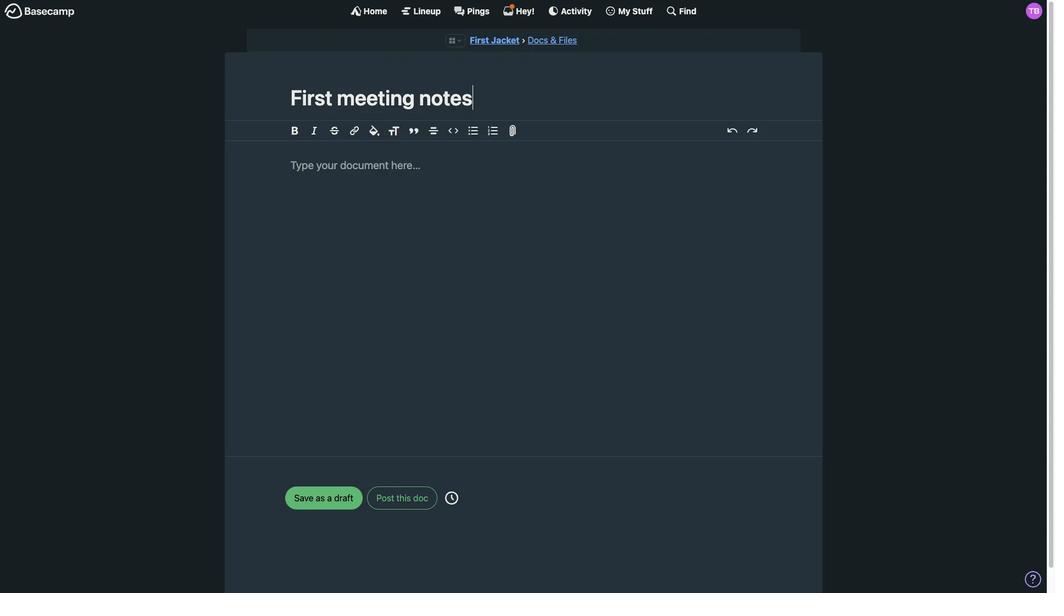 Task type: locate. For each thing, give the bounding box(es) containing it.
lineup link
[[400, 5, 441, 16]]

Type your document here… text field
[[257, 141, 790, 443]]

schedule this to post later image
[[445, 492, 458, 505]]

post this doc button
[[367, 487, 438, 510]]

my stuff
[[618, 6, 653, 16]]

doc
[[413, 493, 428, 503]]

first
[[470, 35, 489, 45]]

› docs & files
[[522, 35, 577, 45]]

›
[[522, 35, 526, 45]]

home link
[[350, 5, 387, 16]]

docs & files link
[[528, 35, 577, 45]]

switch accounts image
[[4, 3, 75, 20]]

find button
[[666, 5, 697, 16]]

pings button
[[454, 5, 490, 16]]

tyler black image
[[1026, 3, 1043, 19]]

activity link
[[548, 5, 592, 16]]

main element
[[0, 0, 1047, 21]]

stuff
[[632, 6, 653, 16]]

home
[[364, 6, 387, 16]]

None submit
[[285, 487, 363, 510]]

first jacket
[[470, 35, 520, 45]]



Task type: vqa. For each thing, say whether or not it's contained in the screenshot.
2nd 1:50PM element from the top of the page
no



Task type: describe. For each thing, give the bounding box(es) containing it.
&
[[551, 35, 557, 45]]

find
[[679, 6, 697, 16]]

hey! button
[[503, 4, 535, 16]]

files
[[559, 35, 577, 45]]

activity
[[561, 6, 592, 16]]

jacket
[[491, 35, 520, 45]]

this
[[397, 493, 411, 503]]

Type a title… text field
[[290, 85, 757, 110]]

my
[[618, 6, 631, 16]]

post
[[377, 493, 394, 503]]

first jacket link
[[470, 35, 520, 45]]

docs
[[528, 35, 548, 45]]

pings
[[467, 6, 490, 16]]

post this doc
[[377, 493, 428, 503]]

my stuff button
[[605, 5, 653, 16]]

lineup
[[414, 6, 441, 16]]

hey!
[[516, 6, 535, 16]]



